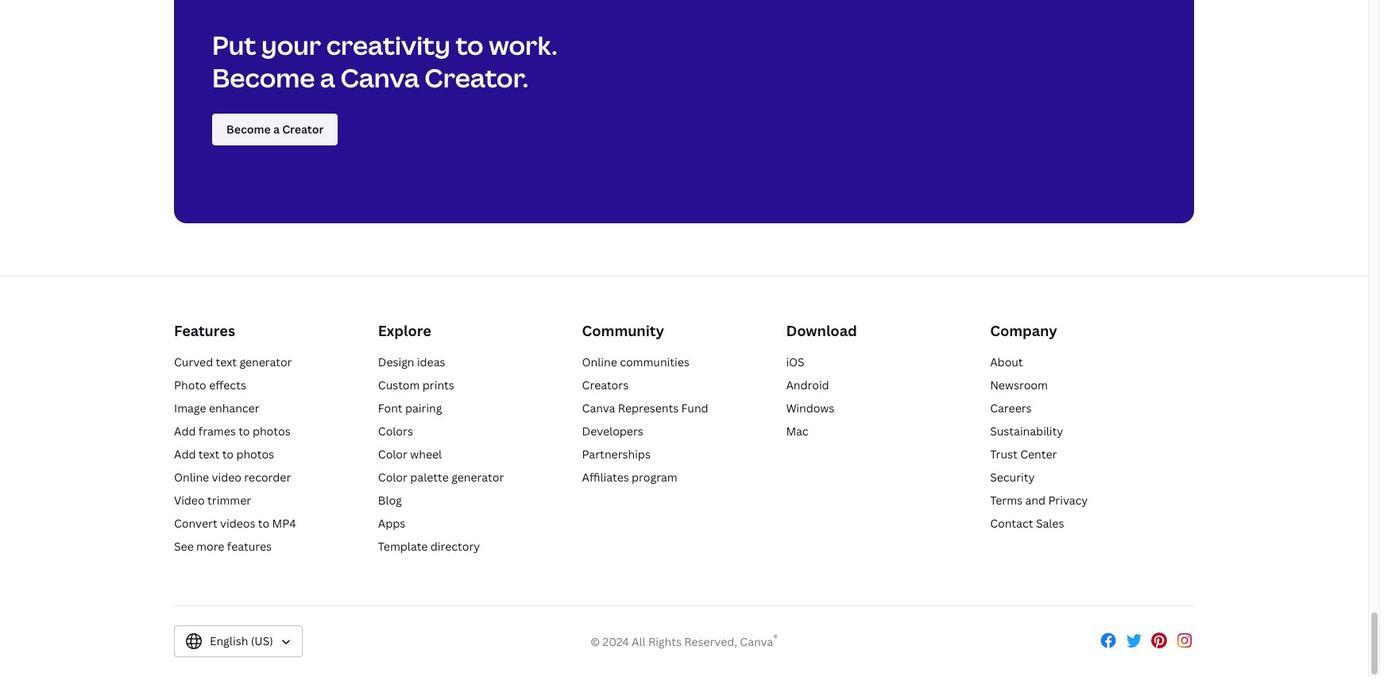 Task type: vqa. For each thing, say whether or not it's contained in the screenshot.
the bottommost party
no



Task type: locate. For each thing, give the bounding box(es) containing it.
0 vertical spatial online
[[582, 354, 617, 369]]

text down frames
[[199, 446, 220, 461]]

1 vertical spatial add
[[174, 446, 196, 461]]

add text to photos link
[[174, 446, 274, 461]]

online inside curved text generator photo effects image enhancer add frames to photos add text to photos online video recorder video trimmer convert videos to mp4 see more features
[[174, 469, 209, 484]]

1 vertical spatial online
[[174, 469, 209, 484]]

prints
[[423, 377, 454, 392]]

all
[[632, 634, 646, 650]]

become
[[212, 60, 315, 95]]

generator up effects
[[240, 354, 292, 369]]

1 add from the top
[[174, 423, 196, 438]]

1 horizontal spatial generator
[[452, 469, 504, 484]]

0 horizontal spatial canva
[[340, 60, 419, 95]]

canva inside © 2024 all rights reserved, canva ®
[[740, 634, 773, 650]]

2 horizontal spatial canva
[[740, 634, 773, 650]]

to down the enhancer
[[239, 423, 250, 438]]

to left work.
[[456, 27, 484, 62]]

see
[[174, 538, 194, 554]]

color up the 'blog'
[[378, 469, 408, 484]]

2 color from the top
[[378, 469, 408, 484]]

add up video
[[174, 446, 196, 461]]

android
[[786, 377, 829, 392]]

videos
[[220, 515, 255, 531]]

careers link
[[990, 400, 1032, 415]]

photos
[[253, 423, 291, 438], [236, 446, 274, 461]]

to inside put your creativity to work. become a canva creator.
[[456, 27, 484, 62]]

ios
[[786, 354, 805, 369]]

design ideas link
[[378, 354, 445, 369]]

1 vertical spatial generator
[[452, 469, 504, 484]]

0 vertical spatial color
[[378, 446, 408, 461]]

apps link
[[378, 515, 406, 531]]

color wheel link
[[378, 446, 442, 461]]

english
[[210, 633, 248, 648]]

photo effects link
[[174, 377, 246, 392]]

photos down the enhancer
[[253, 423, 291, 438]]

curved text generator photo effects image enhancer add frames to photos add text to photos online video recorder video trimmer convert videos to mp4 see more features
[[174, 354, 296, 554]]

2024
[[603, 634, 629, 650]]

image
[[174, 400, 206, 415]]

font pairing link
[[378, 400, 442, 415]]

security link
[[990, 469, 1035, 484]]

trust center link
[[990, 446, 1057, 461]]

contact
[[990, 515, 1034, 531]]

0 vertical spatial add
[[174, 423, 196, 438]]

rights
[[648, 634, 682, 650]]

mac link
[[786, 423, 809, 438]]

to up video
[[222, 446, 234, 461]]

0 horizontal spatial generator
[[240, 354, 292, 369]]

about newsroom careers sustainability trust center security terms and privacy contact sales
[[990, 354, 1088, 531]]

text up effects
[[216, 354, 237, 369]]

frames
[[199, 423, 236, 438]]

your
[[262, 27, 321, 62]]

1 vertical spatial color
[[378, 469, 408, 484]]

convert videos to mp4 link
[[174, 515, 296, 531]]

creator.
[[425, 60, 529, 95]]

font
[[378, 400, 403, 415]]

video trimmer link
[[174, 492, 251, 507]]

0 horizontal spatial online
[[174, 469, 209, 484]]

1 horizontal spatial canva
[[582, 400, 616, 415]]

0 vertical spatial photos
[[253, 423, 291, 438]]

color
[[378, 446, 408, 461], [378, 469, 408, 484]]

newsroom link
[[990, 377, 1048, 392]]

mac
[[786, 423, 809, 438]]

image enhancer link
[[174, 400, 260, 415]]

canva right reserved,
[[740, 634, 773, 650]]

canva inside put your creativity to work. become a canva creator.
[[340, 60, 419, 95]]

canva down creators
[[582, 400, 616, 415]]

to
[[456, 27, 484, 62], [239, 423, 250, 438], [222, 446, 234, 461], [258, 515, 270, 531]]

put your creativity to work. become a canva creator.
[[212, 27, 558, 95]]

English (US) button
[[174, 625, 303, 657]]

developers link
[[582, 423, 644, 438]]

0 vertical spatial generator
[[240, 354, 292, 369]]

enhancer
[[209, 400, 260, 415]]

1 vertical spatial canva
[[582, 400, 616, 415]]

design
[[378, 354, 414, 369]]

add down image
[[174, 423, 196, 438]]

0 vertical spatial canva
[[340, 60, 419, 95]]

template
[[378, 538, 428, 554]]

about
[[990, 354, 1023, 369]]

video
[[212, 469, 242, 484]]

see more features link
[[174, 538, 272, 554]]

online
[[582, 354, 617, 369], [174, 469, 209, 484]]

more
[[196, 538, 224, 554]]

0 vertical spatial text
[[216, 354, 237, 369]]

terms and privacy link
[[990, 492, 1088, 507]]

about link
[[990, 354, 1023, 369]]

color down colors link
[[378, 446, 408, 461]]

canva right a
[[340, 60, 419, 95]]

custom
[[378, 377, 420, 392]]

palette
[[410, 469, 449, 484]]

online up video
[[174, 469, 209, 484]]

custom prints link
[[378, 377, 454, 392]]

generator
[[240, 354, 292, 369], [452, 469, 504, 484]]

2 vertical spatial canva
[[740, 634, 773, 650]]

and
[[1026, 492, 1046, 507]]

1 horizontal spatial online
[[582, 354, 617, 369]]

generator right palette
[[452, 469, 504, 484]]

canva
[[340, 60, 419, 95], [582, 400, 616, 415], [740, 634, 773, 650]]

curved text generator link
[[174, 354, 292, 369]]

security
[[990, 469, 1035, 484]]

photos up recorder
[[236, 446, 274, 461]]

online up creators
[[582, 354, 617, 369]]



Task type: describe. For each thing, give the bounding box(es) containing it.
features
[[227, 538, 272, 554]]

online communities link
[[582, 354, 690, 369]]

creators link
[[582, 377, 629, 392]]

creativity
[[326, 27, 451, 62]]

partnerships link
[[582, 446, 651, 461]]

colors
[[378, 423, 413, 438]]

community
[[582, 321, 664, 340]]

©
[[591, 634, 600, 650]]

developers
[[582, 423, 644, 438]]

template directory link
[[378, 538, 480, 554]]

convert
[[174, 515, 218, 531]]

fund
[[682, 400, 709, 415]]

contact sales link
[[990, 515, 1065, 531]]

1 vertical spatial photos
[[236, 446, 274, 461]]

add frames to photos link
[[174, 423, 291, 438]]

photo
[[174, 377, 206, 392]]

(us)
[[251, 633, 273, 648]]

1 color from the top
[[378, 446, 408, 461]]

creators
[[582, 377, 629, 392]]

company
[[990, 321, 1058, 340]]

put
[[212, 27, 256, 62]]

generator inside curved text generator photo effects image enhancer add frames to photos add text to photos online video recorder video trimmer convert videos to mp4 see more features
[[240, 354, 292, 369]]

center
[[1021, 446, 1057, 461]]

to left mp4
[[258, 515, 270, 531]]

2 add from the top
[[174, 446, 196, 461]]

affiliates
[[582, 469, 629, 484]]

affiliates program link
[[582, 469, 678, 484]]

canva inside online communities creators canva represents fund developers partnerships affiliates program
[[582, 400, 616, 415]]

trimmer
[[207, 492, 251, 507]]

ios link
[[786, 354, 805, 369]]

features
[[174, 321, 235, 340]]

design ideas custom prints font pairing colors color wheel color palette generator blog apps template directory
[[378, 354, 504, 554]]

®
[[773, 632, 778, 644]]

privacy
[[1049, 492, 1088, 507]]

reserved,
[[685, 634, 737, 650]]

recorder
[[244, 469, 291, 484]]

newsroom
[[990, 377, 1048, 392]]

sales
[[1036, 515, 1065, 531]]

ios android windows mac
[[786, 354, 835, 438]]

online video recorder link
[[174, 469, 291, 484]]

canva represents fund link
[[582, 400, 709, 415]]

terms
[[990, 492, 1023, 507]]

directory
[[431, 538, 480, 554]]

effects
[[209, 377, 246, 392]]

curved
[[174, 354, 213, 369]]

© 2024 all rights reserved, canva ®
[[591, 632, 778, 650]]

1 vertical spatial text
[[199, 446, 220, 461]]

sustainability
[[990, 423, 1064, 438]]

represents
[[618, 400, 679, 415]]

windows
[[786, 400, 835, 415]]

partnerships
[[582, 446, 651, 461]]

download
[[786, 321, 857, 340]]

online communities creators canva represents fund developers partnerships affiliates program
[[582, 354, 709, 484]]

windows link
[[786, 400, 835, 415]]

video
[[174, 492, 205, 507]]

careers
[[990, 400, 1032, 415]]

pairing
[[405, 400, 442, 415]]

trust
[[990, 446, 1018, 461]]

generator inside the design ideas custom prints font pairing colors color wheel color palette generator blog apps template directory
[[452, 469, 504, 484]]

blog link
[[378, 492, 402, 507]]

ideas
[[417, 354, 445, 369]]

wheel
[[410, 446, 442, 461]]

a
[[320, 60, 335, 95]]

work.
[[489, 27, 558, 62]]

english (us)
[[210, 633, 273, 648]]

sustainability link
[[990, 423, 1064, 438]]

colors link
[[378, 423, 413, 438]]

communities
[[620, 354, 690, 369]]

android link
[[786, 377, 829, 392]]

blog
[[378, 492, 402, 507]]

online inside online communities creators canva represents fund developers partnerships affiliates program
[[582, 354, 617, 369]]

explore
[[378, 321, 431, 340]]



